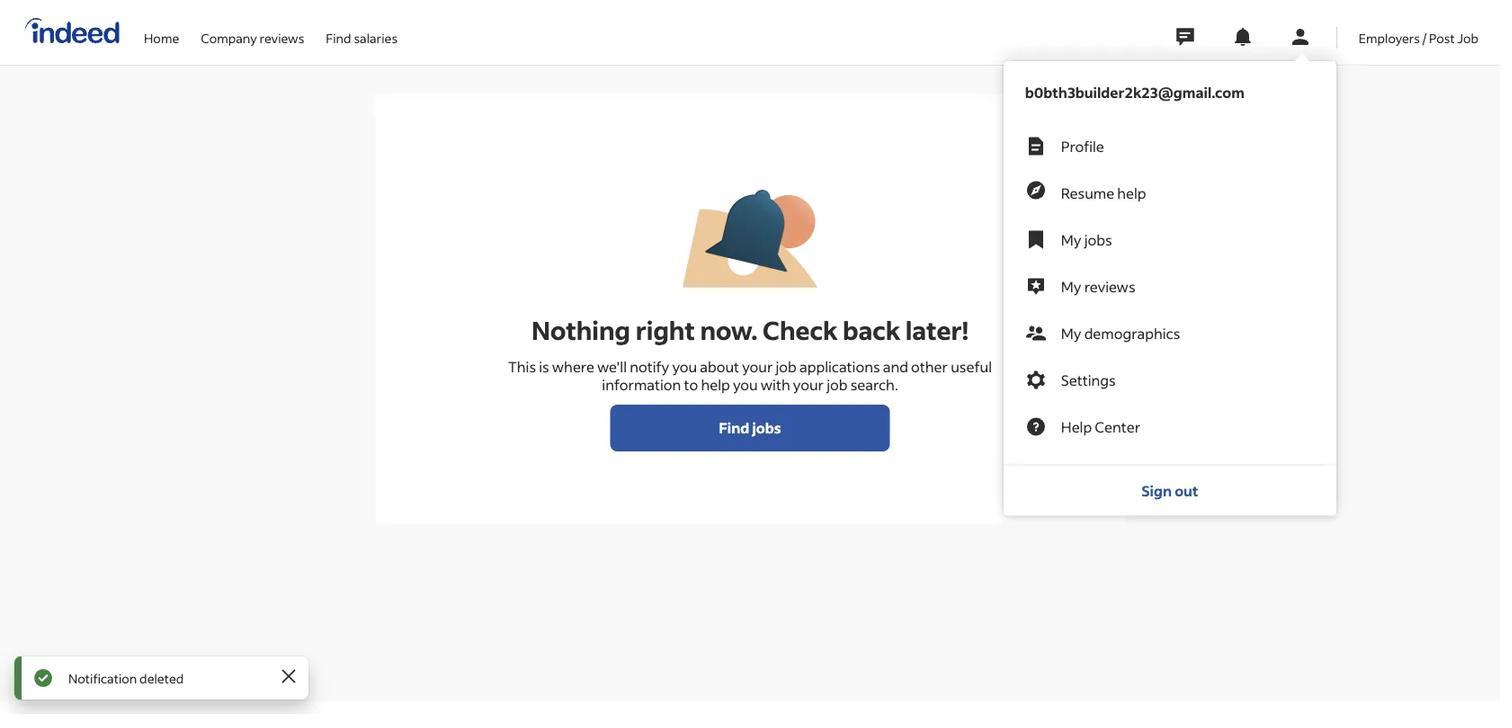 Task type: locate. For each thing, give the bounding box(es) containing it.
help right to
[[701, 375, 730, 394]]

my for my jobs
[[1061, 230, 1081, 249]]

your down nothing right now. check back later!
[[742, 357, 773, 375]]

applications
[[800, 357, 880, 375]]

0 horizontal spatial jobs
[[752, 419, 781, 437]]

sign out
[[1141, 481, 1198, 500]]

home link
[[144, 0, 179, 61]]

0 vertical spatial jobs
[[1084, 230, 1112, 249]]

find for find salaries
[[326, 30, 351, 46]]

reviews right company
[[260, 30, 304, 46]]

settings
[[1061, 371, 1116, 389]]

1 my from the top
[[1061, 230, 1081, 249]]

back
[[843, 314, 900, 346]]

0 horizontal spatial help
[[701, 375, 730, 394]]

my jobs link
[[1004, 216, 1336, 263]]

dismiss image
[[278, 666, 299, 687]]

this is where we'll notify you about your job applications and other useful information to help you with your job search.
[[508, 357, 992, 394]]

0 horizontal spatial find
[[326, 30, 351, 46]]

my up settings
[[1061, 324, 1081, 342]]

search.
[[850, 375, 898, 394]]

nothing right now. check back later!
[[532, 314, 969, 346]]

reviews inside company reviews link
[[260, 30, 304, 46]]

job down check
[[776, 357, 797, 375]]

your right with
[[793, 375, 824, 394]]

b0bth3builder2k23@gmail.com
[[1025, 83, 1245, 101]]

find salaries link
[[326, 0, 398, 61]]

jobs
[[1084, 230, 1112, 249], [752, 419, 781, 437]]

find
[[326, 30, 351, 46], [719, 419, 749, 437]]

0 horizontal spatial reviews
[[260, 30, 304, 46]]

1 horizontal spatial job
[[827, 375, 848, 394]]

help
[[1117, 183, 1146, 202], [701, 375, 730, 394]]

employers / post job link
[[1359, 0, 1479, 61]]

my for my demographics
[[1061, 324, 1081, 342]]

0 horizontal spatial job
[[776, 357, 797, 375]]

0 vertical spatial my
[[1061, 230, 1081, 249]]

1 horizontal spatial jobs
[[1084, 230, 1112, 249]]

help
[[1061, 417, 1092, 436]]

you left with
[[733, 375, 758, 394]]

reviews up the my demographics
[[1084, 277, 1135, 295]]

2 vertical spatial my
[[1061, 324, 1081, 342]]

my
[[1061, 230, 1081, 249], [1061, 277, 1081, 295], [1061, 324, 1081, 342]]

1 horizontal spatial find
[[719, 419, 749, 437]]

jobs up my reviews
[[1084, 230, 1112, 249]]

1 vertical spatial find
[[719, 419, 749, 437]]

my demographics link
[[1004, 310, 1336, 357]]

job
[[776, 357, 797, 375], [827, 375, 848, 394]]

1 vertical spatial jobs
[[752, 419, 781, 437]]

center
[[1095, 417, 1141, 436]]

help right the resume
[[1117, 183, 1146, 202]]

out
[[1175, 481, 1198, 500]]

1 vertical spatial reviews
[[1084, 277, 1135, 295]]

reviews inside my reviews link
[[1084, 277, 1135, 295]]

1 vertical spatial help
[[701, 375, 730, 394]]

information
[[602, 375, 681, 394]]

job left search.
[[827, 375, 848, 394]]

1 horizontal spatial reviews
[[1084, 277, 1135, 295]]

reviews for company reviews
[[260, 30, 304, 46]]

1 horizontal spatial help
[[1117, 183, 1146, 202]]

/
[[1423, 30, 1427, 46]]

my down the my jobs
[[1061, 277, 1081, 295]]

company reviews link
[[201, 0, 304, 61]]

your
[[742, 357, 773, 375], [793, 375, 824, 394]]

reviews
[[260, 30, 304, 46], [1084, 277, 1135, 295]]

0 vertical spatial reviews
[[260, 30, 304, 46]]

find left the salaries
[[326, 30, 351, 46]]

0 horizontal spatial you
[[672, 357, 697, 375]]

we'll
[[597, 357, 627, 375]]

jobs down with
[[752, 419, 781, 437]]

find jobs link
[[610, 405, 890, 451]]

resume
[[1061, 183, 1114, 202]]

company
[[201, 30, 257, 46]]

resume help link
[[1004, 170, 1336, 216]]

find down this is where we'll notify you about your job applications and other useful information to help you with your job search.
[[719, 419, 749, 437]]

0 vertical spatial find
[[326, 30, 351, 46]]

1 vertical spatial my
[[1061, 277, 1081, 295]]

this
[[508, 357, 536, 375]]

to
[[684, 375, 698, 394]]

0 vertical spatial help
[[1117, 183, 1146, 202]]

3 my from the top
[[1061, 324, 1081, 342]]

you left about
[[672, 357, 697, 375]]

deleted
[[140, 670, 184, 686]]

sign
[[1141, 481, 1172, 500]]

my down the resume
[[1061, 230, 1081, 249]]

you
[[672, 357, 697, 375], [733, 375, 758, 394]]

demographics
[[1084, 324, 1180, 342]]

account image
[[1289, 26, 1311, 48]]

notify
[[630, 357, 669, 375]]

with
[[761, 375, 790, 394]]

2 my from the top
[[1061, 277, 1081, 295]]

home
[[144, 30, 179, 46]]



Task type: vqa. For each thing, say whether or not it's contained in the screenshot.
Health insurance's INSURANCE
no



Task type: describe. For each thing, give the bounding box(es) containing it.
resume help
[[1061, 183, 1146, 202]]

employers / post job
[[1359, 30, 1479, 46]]

sign out link
[[1004, 465, 1336, 516]]

nothing right now. check back later! main content
[[0, 0, 1500, 701]]

post
[[1429, 30, 1455, 46]]

employers
[[1359, 30, 1420, 46]]

right
[[636, 314, 695, 346]]

notification
[[68, 670, 137, 686]]

help inside this is where we'll notify you about your job applications and other useful information to help you with your job search.
[[701, 375, 730, 394]]

my jobs
[[1061, 230, 1112, 249]]

job
[[1457, 30, 1479, 46]]

my reviews
[[1061, 277, 1135, 295]]

help center link
[[1004, 403, 1336, 450]]

where
[[552, 357, 594, 375]]

help center
[[1061, 417, 1141, 436]]

jobs for find jobs
[[752, 419, 781, 437]]

0 horizontal spatial your
[[742, 357, 773, 375]]

check
[[763, 314, 838, 346]]

reviews for my reviews
[[1084, 277, 1135, 295]]

settings link
[[1004, 357, 1336, 403]]

about
[[700, 357, 739, 375]]

notification deleted
[[68, 670, 184, 686]]

is
[[539, 357, 549, 375]]

find for find jobs
[[719, 419, 749, 437]]

salaries
[[354, 30, 398, 46]]

and
[[883, 357, 908, 375]]

nothing
[[532, 314, 631, 346]]

company reviews
[[201, 30, 304, 46]]

messages unread count 0 image
[[1173, 19, 1197, 55]]

notification deleted group
[[14, 657, 308, 700]]

1 horizontal spatial you
[[733, 375, 758, 394]]

other
[[911, 357, 948, 375]]

my for my reviews
[[1061, 277, 1081, 295]]

find jobs
[[719, 419, 781, 437]]

useful
[[951, 357, 992, 375]]

profile link
[[1004, 123, 1336, 170]]

notifications unread count 0 image
[[1232, 26, 1254, 48]]

jobs for my jobs
[[1084, 230, 1112, 249]]

profile
[[1061, 137, 1104, 155]]

now.
[[700, 314, 758, 346]]

my demographics
[[1061, 324, 1180, 342]]

find salaries
[[326, 30, 398, 46]]

later!
[[905, 314, 969, 346]]

my reviews link
[[1004, 263, 1336, 310]]

1 horizontal spatial your
[[793, 375, 824, 394]]



